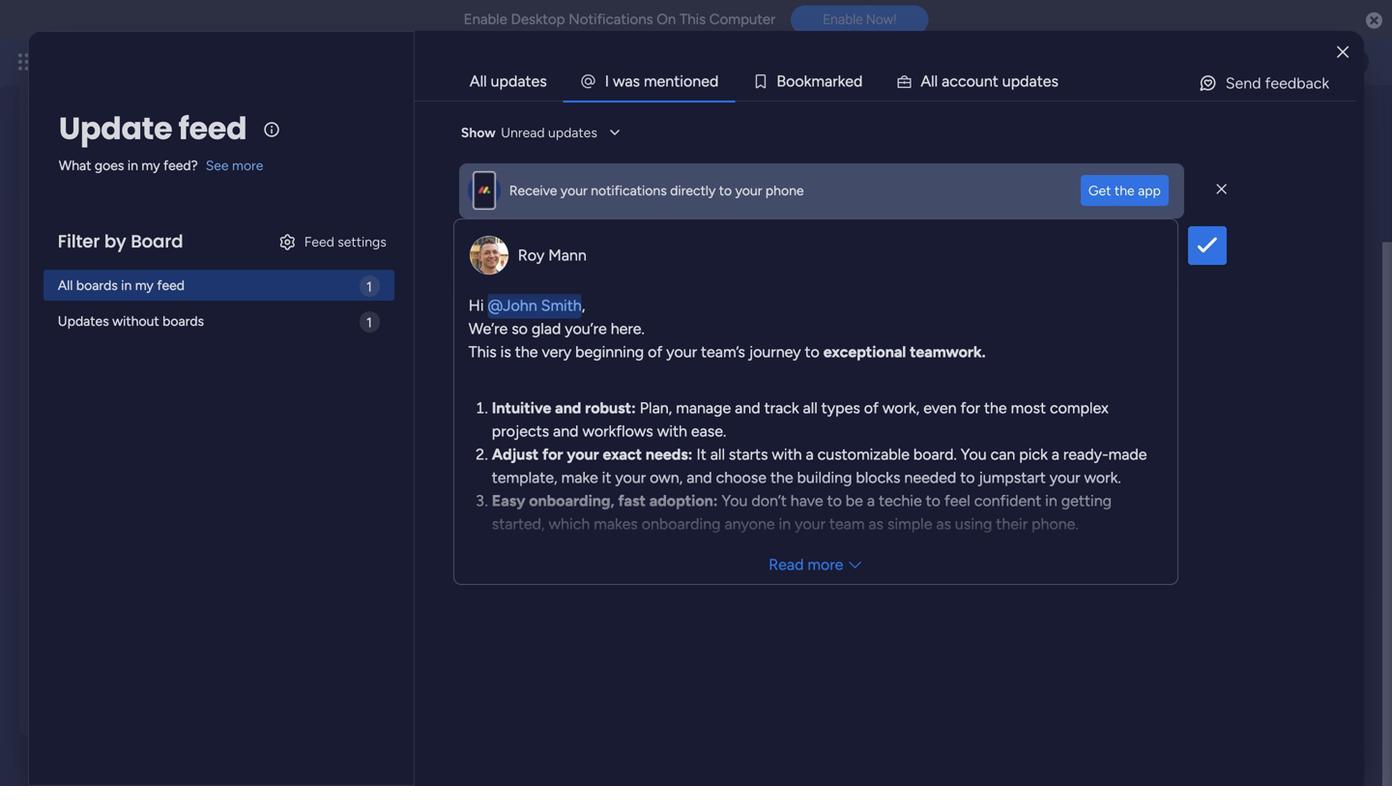 Task type: describe. For each thing, give the bounding box(es) containing it.
intuitive
[[492, 399, 551, 417]]

dapulse x slim image
[[1217, 181, 1227, 198]]

customizable
[[818, 445, 910, 464]]

confident
[[974, 492, 1042, 510]]

notifications
[[591, 182, 667, 199]]

no thanks
[[838, 460, 900, 477]]

by
[[104, 229, 126, 254]]

you inside the "you don't have to be a techie to feel confident in getting started, which makes onboarding anyone in your team as simple as using their phone."
[[722, 492, 748, 510]]

explore
[[1156, 199, 1208, 218]]

team
[[830, 515, 865, 533]]

work
[[91, 222, 120, 238]]

easy
[[492, 492, 525, 510]]

2 e from the left
[[701, 72, 710, 90]]

it
[[697, 445, 707, 464]]

complex
[[1050, 399, 1109, 417]]

with inside it all starts with a customizable board. you can pick a ready-made template, make it your own, and choose the building blocks needed to jumpstart your work.
[[772, 445, 802, 464]]

all inside plan, manage and track all types of work, even for the most complex projects and workflows with ease.
[[803, 399, 818, 417]]

all updates link
[[454, 63, 562, 100]]

receive
[[509, 182, 557, 199]]

monday.com
[[1216, 340, 1294, 356]]

learn & get inspired
[[1073, 262, 1212, 280]]

you don't have to be a techie to feel confident in getting started, which makes onboarding anyone in your team as simple as using their phone.
[[492, 492, 1112, 533]]

1 as from the left
[[869, 515, 884, 533]]

d for i w a s m e n t i o n e d
[[710, 72, 719, 90]]

the inside hi @john smith , we're so glad you're here. this is the very beginning of your team's journey to exceptional teamwork.
[[515, 343, 538, 361]]

on
[[657, 11, 676, 28]]

support
[[1236, 432, 1283, 449]]

thanks
[[860, 460, 900, 477]]

hi @john smith , we're so glad you're here. this is the very beginning of your team's journey to exceptional teamwork.
[[469, 296, 986, 361]]

journey
[[749, 343, 801, 361]]

feed
[[304, 234, 334, 250]]

2 d from the left
[[854, 72, 863, 90]]

what goes in my feed? see more
[[59, 157, 263, 174]]

learn for getting
[[1150, 340, 1183, 356]]

work management > main workspace
[[91, 222, 316, 238]]

it
[[602, 468, 611, 487]]

choose
[[716, 468, 767, 487]]

update feed
[[59, 107, 247, 150]]

more inside button
[[808, 555, 844, 574]]

robust:
[[585, 399, 636, 417]]

so
[[512, 320, 528, 338]]

in up "phone."
[[1045, 492, 1058, 510]]

help center element
[[1073, 391, 1363, 468]]

my for feed
[[135, 277, 154, 293]]

the inside it all starts with a customizable board. you can pick a ready-made template, make it your own, and choose the building blocks needed to jumpstart your work.
[[770, 468, 793, 487]]

1 c from the left
[[950, 72, 958, 90]]

d for a l l a c c o u n t u p d a t e s
[[1020, 72, 1029, 90]]

and left the track
[[735, 399, 761, 417]]

1 o from the left
[[684, 72, 693, 90]]

your inside the "you don't have to be a techie to feel confident in getting started, which makes onboarding anyone in your team as simple as using their phone."
[[795, 515, 826, 533]]

get inside help center learn and get support
[[1212, 432, 1233, 449]]

my for feed?
[[142, 157, 160, 174]]

and down intuitive and robust:
[[553, 422, 579, 440]]

boost your workflow in minutes with ready-made templates
[[1085, 133, 1337, 175]]

is
[[501, 343, 511, 361]]

experts
[[1241, 525, 1286, 542]]

settings
[[338, 234, 387, 250]]

feedback
[[1265, 74, 1330, 92]]

no
[[838, 460, 857, 477]]

2 k from the left
[[838, 72, 845, 90]]

to inside it all starts with a customizable board. you can pick a ready-made template, make it your own, and choose the building blocks needed to jumpstart your work.
[[960, 468, 975, 487]]

building
[[797, 468, 852, 487]]

simple
[[888, 515, 932, 533]]

see more link
[[206, 156, 263, 175]]

your left phone
[[735, 182, 762, 199]]

p
[[1011, 72, 1020, 90]]

onboarding
[[642, 515, 721, 533]]

makes
[[594, 515, 638, 533]]

you inside it all starts with a customizable board. you can pick a ready-made template, make it your own, and choose the building blocks needed to jumpstart your work.
[[961, 445, 987, 464]]

2 u from the left
[[1002, 72, 1011, 90]]

contact
[[1150, 503, 1200, 520]]

1 for updates without boards
[[366, 314, 372, 331]]

update feed (inbox)
[[70, 297, 231, 318]]

invite for invite your teammates and start collaborating
[[189, 459, 228, 477]]

getting
[[1061, 492, 1112, 510]]

receive your notifications directly to your phone
[[509, 182, 804, 199]]

help
[[1150, 410, 1179, 427]]

with inside boost your workflow in minutes with ready-made templates
[[1306, 133, 1337, 152]]

1 vertical spatial for
[[542, 445, 563, 464]]

template,
[[492, 468, 558, 487]]

no thanks button
[[831, 453, 908, 484]]

without
[[112, 313, 159, 329]]

updates inside tab list
[[491, 72, 547, 90]]

needed
[[904, 468, 957, 487]]

anyone
[[725, 515, 775, 533]]

0 horizontal spatial more
[[232, 157, 263, 174]]

contact sales meet our sales experts
[[1150, 503, 1286, 542]]

to inside hi @john smith , we're so glad you're here. this is the very beginning of your team's journey to exceptional teamwork.
[[805, 343, 820, 361]]

templates inside button
[[1211, 199, 1281, 218]]

2 t from the left
[[993, 72, 999, 90]]

1 horizontal spatial updates
[[548, 124, 597, 141]]

see
[[206, 157, 229, 174]]

3 e from the left
[[845, 72, 854, 90]]

intuitive and robust:
[[492, 399, 636, 417]]

starts
[[729, 445, 768, 464]]

4 e from the left
[[1043, 72, 1051, 90]]

3 o from the left
[[795, 72, 804, 90]]

workflows
[[583, 422, 653, 440]]

a
[[921, 72, 931, 90]]

your inside boost your workflow in minutes with ready-made templates
[[1129, 133, 1160, 152]]

boost
[[1085, 133, 1125, 152]]

jumpstart
[[979, 468, 1046, 487]]

your right receive
[[561, 182, 588, 199]]

with inside plan, manage and track all types of work, even for the most complex projects and workflows with ease.
[[657, 422, 687, 440]]

4 o from the left
[[967, 72, 975, 90]]

inspired
[[1157, 262, 1212, 280]]

and left robust:
[[555, 399, 581, 417]]

your up make
[[567, 445, 599, 464]]

pick
[[1019, 445, 1048, 464]]

1 e from the left
[[657, 72, 666, 90]]

roy mann
[[518, 246, 587, 264]]

close update feed (inbox) image
[[43, 296, 66, 320]]

close image
[[1337, 45, 1349, 59]]

in right goes at the left top of the page
[[128, 157, 138, 174]]

your left "teammates"
[[231, 459, 263, 477]]

onboarding,
[[529, 492, 615, 510]]

work.
[[1084, 468, 1121, 487]]

for inside plan, manage and track all types of work, even for the most complex projects and workflows with ease.
[[961, 399, 980, 417]]

here.
[[611, 320, 645, 338]]

john smith image
[[1338, 46, 1369, 77]]

hi
[[469, 296, 484, 315]]

your up getting
[[1050, 468, 1081, 487]]

exact
[[603, 445, 642, 464]]

1 s from the left
[[633, 72, 640, 90]]

0 vertical spatial learn
[[1073, 262, 1112, 280]]

all for all boards in my feed
[[58, 277, 73, 293]]

(inbox)
[[173, 297, 231, 318]]

a right 'p'
[[1029, 72, 1037, 90]]

send feedback button
[[1191, 68, 1337, 99]]

to down needed
[[926, 492, 941, 510]]

all for all updates
[[470, 72, 487, 90]]

1 u from the left
[[975, 72, 984, 90]]

select product image
[[17, 52, 37, 72]]

of inside plan, manage and track all types of work, even for the most complex projects and workflows with ease.
[[864, 399, 879, 417]]

1 vertical spatial feed
[[157, 277, 185, 293]]

easy onboarding, fast adoption:
[[492, 492, 718, 510]]

a right i on the left of the page
[[625, 72, 633, 90]]

now!
[[866, 11, 897, 27]]

update for update feed
[[59, 107, 172, 150]]

this inside hi @john smith , we're so glad you're here. this is the very beginning of your team's journey to exceptional teamwork.
[[469, 343, 497, 361]]

explore templates button
[[1085, 189, 1352, 228]]



Task type: locate. For each thing, give the bounding box(es) containing it.
getting
[[1150, 317, 1197, 334]]

boards
[[76, 277, 118, 293], [163, 313, 204, 329]]

1 horizontal spatial you
[[961, 445, 987, 464]]

filter
[[58, 229, 100, 254]]

feed settings
[[304, 234, 387, 250]]

0 vertical spatial of
[[648, 343, 663, 361]]

u
[[975, 72, 984, 90], [1002, 72, 1011, 90]]

to up feel
[[960, 468, 975, 487]]

work management > main workspace link
[[58, 32, 329, 250]]

feel
[[945, 492, 971, 510]]

1
[[366, 278, 372, 295], [246, 300, 252, 316], [366, 314, 372, 331]]

e right r
[[845, 72, 854, 90]]

update for update feed (inbox)
[[70, 297, 128, 318]]

0 vertical spatial update
[[59, 107, 172, 150]]

1 horizontal spatial d
[[854, 72, 863, 90]]

1 horizontal spatial get
[[1212, 432, 1233, 449]]

the inside plan, manage and track all types of work, even for the most complex projects and workflows with ease.
[[984, 399, 1007, 417]]

1 vertical spatial made
[[1109, 445, 1147, 464]]

m for a
[[812, 72, 825, 90]]

updates right unread
[[548, 124, 597, 141]]

and left start
[[349, 459, 374, 477]]

0 horizontal spatial all
[[58, 277, 73, 293]]

0 horizontal spatial k
[[804, 72, 812, 90]]

1 vertical spatial updates
[[548, 124, 597, 141]]

of left work,
[[864, 399, 879, 417]]

more right read
[[808, 555, 844, 574]]

directly
[[670, 182, 716, 199]]

@john
[[488, 296, 537, 315]]

0 horizontal spatial for
[[542, 445, 563, 464]]

1 horizontal spatial k
[[838, 72, 845, 90]]

0 vertical spatial ready-
[[1085, 157, 1130, 175]]

learn inside help center learn and get support
[[1150, 432, 1183, 449]]

0 horizontal spatial you
[[722, 492, 748, 510]]

with down plan, manage and track all types of work, even for the most complex projects and workflows with ease.
[[772, 445, 802, 464]]

1 horizontal spatial as
[[936, 515, 951, 533]]

1 vertical spatial learn
[[1150, 340, 1183, 356]]

of
[[648, 343, 663, 361], [864, 399, 879, 417]]

0 vertical spatial feed
[[178, 107, 247, 150]]

board.
[[914, 445, 957, 464]]

using
[[955, 515, 992, 533]]

your
[[1129, 133, 1160, 152], [561, 182, 588, 199], [735, 182, 762, 199], [666, 343, 697, 361], [567, 445, 599, 464], [231, 459, 263, 477], [615, 468, 646, 487], [1050, 468, 1081, 487], [795, 515, 826, 533]]

made up the work.
[[1109, 445, 1147, 464]]

1 horizontal spatial with
[[772, 445, 802, 464]]

learn inside getting started learn how monday.com works
[[1150, 340, 1183, 356]]

n right i
[[693, 72, 701, 90]]

0 horizontal spatial with
[[657, 422, 687, 440]]

for up make
[[542, 445, 563, 464]]

a right be
[[867, 492, 875, 510]]

l right a
[[935, 72, 938, 90]]

1 vertical spatial more
[[808, 555, 844, 574]]

m for e
[[644, 72, 657, 90]]

1 vertical spatial with
[[657, 422, 687, 440]]

2 enable from the left
[[823, 11, 863, 27]]

to right journey
[[805, 343, 820, 361]]

and inside help center learn and get support
[[1186, 432, 1209, 449]]

2 horizontal spatial t
[[1037, 72, 1043, 90]]

0 vertical spatial sales
[[1204, 503, 1234, 520]]

2 horizontal spatial d
[[1020, 72, 1029, 90]]

adjust
[[492, 445, 539, 464]]

ready-
[[1085, 157, 1130, 175], [1063, 445, 1109, 464]]

2 horizontal spatial n
[[984, 72, 993, 90]]

main
[[219, 222, 248, 238]]

all inside tab list
[[470, 72, 487, 90]]

0 horizontal spatial all
[[710, 445, 725, 464]]

the inside button
[[1115, 182, 1135, 199]]

enable now!
[[823, 11, 897, 27]]

templates inside boost your workflow in minutes with ready-made templates
[[1172, 157, 1242, 175]]

1 vertical spatial templates
[[1211, 199, 1281, 218]]

1 n from the left
[[666, 72, 674, 90]]

the
[[1115, 182, 1135, 199], [515, 343, 538, 361], [984, 399, 1007, 417], [770, 468, 793, 487]]

m left r
[[812, 72, 825, 90]]

1 horizontal spatial more
[[808, 555, 844, 574]]

0 vertical spatial boards
[[76, 277, 118, 293]]

0 vertical spatial my
[[142, 157, 160, 174]]

needs:
[[646, 445, 693, 464]]

ease.
[[691, 422, 726, 440]]

and
[[555, 399, 581, 417], [735, 399, 761, 417], [553, 422, 579, 440], [1186, 432, 1209, 449], [349, 459, 374, 477], [687, 468, 712, 487]]

the up don't in the bottom right of the page
[[770, 468, 793, 487]]

tab list containing all updates
[[453, 62, 1357, 101]]

as right "team"
[[869, 515, 884, 533]]

all up show at the top left of the page
[[470, 72, 487, 90]]

3 d from the left
[[1020, 72, 1029, 90]]

their
[[996, 515, 1028, 533]]

l left 'p'
[[931, 72, 935, 90]]

unread
[[501, 124, 545, 141]]

@john smith link
[[488, 292, 582, 319]]

1 vertical spatial all
[[710, 445, 725, 464]]

you down choose
[[722, 492, 748, 510]]

made inside boost your workflow in minutes with ready-made templates
[[1130, 157, 1169, 175]]

feed?
[[163, 157, 198, 174]]

1 t from the left
[[674, 72, 680, 90]]

this right on
[[680, 11, 706, 28]]

my up update feed (inbox)
[[135, 277, 154, 293]]

which
[[549, 515, 590, 533]]

1 horizontal spatial u
[[1002, 72, 1011, 90]]

1 d from the left
[[710, 72, 719, 90]]

explore templates
[[1156, 199, 1281, 218]]

enable now! button
[[791, 5, 929, 34]]

learn down getting
[[1150, 340, 1183, 356]]

for right even
[[961, 399, 980, 417]]

learn left & at the right of the page
[[1073, 262, 1112, 280]]

the left most
[[984, 399, 1007, 417]]

you left can
[[961, 445, 987, 464]]

boards up "updates"
[[76, 277, 118, 293]]

a
[[625, 72, 633, 90], [825, 72, 833, 90], [942, 72, 950, 90], [1029, 72, 1037, 90], [806, 445, 814, 464], [1052, 445, 1060, 464], [867, 492, 875, 510]]

o right w
[[684, 72, 693, 90]]

and down center
[[1186, 432, 1209, 449]]

1 vertical spatial you
[[722, 492, 748, 510]]

feed up update feed (inbox)
[[157, 277, 185, 293]]

1 for all boards in my feed
[[366, 278, 372, 295]]

to right 'directly'
[[719, 182, 732, 199]]

send
[[1226, 74, 1261, 92]]

1 horizontal spatial enable
[[823, 11, 863, 27]]

s
[[633, 72, 640, 90], [1051, 72, 1059, 90]]

your right boost
[[1129, 133, 1160, 152]]

1 horizontal spatial s
[[1051, 72, 1059, 90]]

w
[[613, 72, 625, 90]]

feed settings button
[[270, 226, 394, 257]]

o left r
[[786, 72, 795, 90]]

dapulse close image
[[1366, 11, 1383, 31]]

,
[[582, 296, 585, 315]]

u left 'p'
[[975, 72, 984, 90]]

getting started learn how monday.com works
[[1150, 317, 1333, 356]]

2 m from the left
[[812, 72, 825, 90]]

a right a
[[942, 72, 950, 90]]

s right w
[[633, 72, 640, 90]]

desktop
[[511, 11, 565, 28]]

exceptional
[[824, 343, 906, 361]]

more right see
[[232, 157, 263, 174]]

1 vertical spatial get
[[1212, 432, 1233, 449]]

0 horizontal spatial boards
[[76, 277, 118, 293]]

2 o from the left
[[786, 72, 795, 90]]

own,
[[650, 468, 683, 487]]

your inside hi @john smith , we're so glad you're here. this is the very beginning of your team's journey to exceptional teamwork.
[[666, 343, 697, 361]]

1 horizontal spatial all
[[803, 399, 818, 417]]

enable desktop notifications on this computer
[[464, 11, 776, 28]]

0 vertical spatial you
[[961, 445, 987, 464]]

i
[[680, 72, 684, 90]]

ready- inside it all starts with a customizable board. you can pick a ready-made template, make it your own, and choose the building blocks needed to jumpstart your work.
[[1063, 445, 1109, 464]]

enable for enable desktop notifications on this computer
[[464, 11, 507, 28]]

0 vertical spatial all
[[470, 72, 487, 90]]

feed for update feed
[[178, 107, 247, 150]]

this left is
[[469, 343, 497, 361]]

1 vertical spatial ready-
[[1063, 445, 1109, 464]]

1 horizontal spatial m
[[812, 72, 825, 90]]

tab list
[[453, 62, 1357, 101]]

updates without boards
[[58, 313, 204, 329]]

we're
[[469, 320, 508, 338]]

1 horizontal spatial boards
[[163, 313, 204, 329]]

1 m from the left
[[644, 72, 657, 90]]

n left 'p'
[[984, 72, 993, 90]]

2 vertical spatial with
[[772, 445, 802, 464]]

made up app
[[1130, 157, 1169, 175]]

a up building
[[806, 445, 814, 464]]

t right 'p'
[[1037, 72, 1043, 90]]

with right minutes
[[1306, 133, 1337, 152]]

0 horizontal spatial u
[[975, 72, 984, 90]]

in down don't in the bottom right of the page
[[779, 515, 791, 533]]

sales up our
[[1204, 503, 1234, 520]]

1 vertical spatial boards
[[163, 313, 204, 329]]

1 vertical spatial this
[[469, 343, 497, 361]]

2 l from the left
[[935, 72, 938, 90]]

0 vertical spatial for
[[961, 399, 980, 417]]

enable left now! at right
[[823, 11, 863, 27]]

as down feel
[[936, 515, 951, 533]]

start
[[378, 459, 411, 477]]

your up fast
[[615, 468, 646, 487]]

update down all boards in my feed at the left top of page
[[70, 297, 128, 318]]

the right the 'get'
[[1115, 182, 1135, 199]]

update up goes at the left top of the page
[[59, 107, 172, 150]]

invite for invite
[[939, 460, 972, 477]]

show unread updates
[[461, 124, 597, 141]]

u right a
[[1002, 72, 1011, 90]]

get
[[1129, 262, 1153, 280], [1212, 432, 1233, 449]]

types
[[822, 399, 860, 417]]

with up needs:
[[657, 422, 687, 440]]

all
[[803, 399, 818, 417], [710, 445, 725, 464]]

r
[[833, 72, 838, 90]]

1 horizontal spatial this
[[680, 11, 706, 28]]

very
[[542, 343, 572, 361]]

get right & at the right of the page
[[1129, 262, 1153, 280]]

1 vertical spatial of
[[864, 399, 879, 417]]

goes
[[95, 157, 124, 174]]

1 vertical spatial my
[[135, 277, 154, 293]]

1 enable from the left
[[464, 11, 507, 28]]

your left 'team's'
[[666, 343, 697, 361]]

1 horizontal spatial t
[[993, 72, 999, 90]]

0 vertical spatial with
[[1306, 133, 1337, 152]]

learn for help
[[1150, 432, 1183, 449]]

ready- down boost
[[1085, 157, 1130, 175]]

1 vertical spatial update
[[70, 297, 128, 318]]

1 horizontal spatial for
[[961, 399, 980, 417]]

works
[[1297, 340, 1333, 356]]

my left feed?
[[142, 157, 160, 174]]

the right is
[[515, 343, 538, 361]]

with
[[1306, 133, 1337, 152], [657, 422, 687, 440], [772, 445, 802, 464]]

you're
[[565, 320, 607, 338]]

read more button
[[454, 545, 1177, 584]]

0 horizontal spatial d
[[710, 72, 719, 90]]

n left i
[[666, 72, 674, 90]]

phone.
[[1032, 515, 1079, 533]]

a right b
[[825, 72, 833, 90]]

notifications
[[569, 11, 653, 28]]

1 horizontal spatial n
[[693, 72, 701, 90]]

0 vertical spatial updates
[[491, 72, 547, 90]]

o right b
[[795, 72, 804, 90]]

of right beginning
[[648, 343, 663, 361]]

2 c from the left
[[958, 72, 967, 90]]

e right 'p'
[[1043, 72, 1051, 90]]

2 n from the left
[[693, 72, 701, 90]]

2 horizontal spatial with
[[1306, 133, 1337, 152]]

learn down help
[[1150, 432, 1183, 449]]

0 horizontal spatial invite
[[189, 459, 228, 477]]

0 horizontal spatial as
[[869, 515, 884, 533]]

3 n from the left
[[984, 72, 993, 90]]

all up close update feed (inbox) "icon"
[[58, 277, 73, 293]]

all right it
[[710, 445, 725, 464]]

make
[[561, 468, 598, 487]]

all inside it all starts with a customizable board. you can pick a ready-made template, make it your own, and choose the building blocks needed to jumpstart your work.
[[710, 445, 725, 464]]

invite inside button
[[939, 460, 972, 477]]

workspace
[[251, 222, 316, 238]]

in
[[1231, 133, 1243, 152], [128, 157, 138, 174], [121, 277, 132, 293], [1045, 492, 1058, 510], [779, 515, 791, 533]]

a right pick at the bottom right of page
[[1052, 445, 1060, 464]]

t left 'p'
[[993, 72, 999, 90]]

of inside hi @john smith , we're so glad you're here. this is the very beginning of your team's journey to exceptional teamwork.
[[648, 343, 663, 361]]

contact sales element
[[1073, 483, 1363, 561]]

boards right without
[[163, 313, 204, 329]]

our
[[1184, 525, 1204, 542]]

1 horizontal spatial all
[[470, 72, 487, 90]]

a l l a c c o u n t u p d a t e s
[[921, 72, 1059, 90]]

0 vertical spatial made
[[1130, 157, 1169, 175]]

0 vertical spatial get
[[1129, 262, 1153, 280]]

made inside it all starts with a customizable board. you can pick a ready-made template, make it your own, and choose the building blocks needed to jumpstart your work.
[[1109, 445, 1147, 464]]

in up update feed (inbox)
[[121, 277, 132, 293]]

m left i
[[644, 72, 657, 90]]

feed down all boards in my feed at the left top of page
[[133, 297, 169, 318]]

3 t from the left
[[1037, 72, 1043, 90]]

1 horizontal spatial invite
[[939, 460, 972, 477]]

0 vertical spatial templates
[[1172, 157, 1242, 175]]

read
[[769, 555, 804, 574]]

0 horizontal spatial of
[[648, 343, 663, 361]]

all right the track
[[803, 399, 818, 417]]

e left i
[[657, 72, 666, 90]]

2 as from the left
[[936, 515, 951, 533]]

1 l from the left
[[931, 72, 935, 90]]

m
[[644, 72, 657, 90], [812, 72, 825, 90]]

plan, manage and track all types of work, even for the most complex projects and workflows with ease.
[[492, 399, 1109, 440]]

what
[[59, 157, 91, 174]]

0 vertical spatial more
[[232, 157, 263, 174]]

ready- inside boost your workflow in minutes with ready-made templates
[[1085, 157, 1130, 175]]

0 horizontal spatial get
[[1129, 262, 1153, 280]]

updates up unread
[[491, 72, 547, 90]]

0 vertical spatial this
[[680, 11, 706, 28]]

and down it
[[687, 468, 712, 487]]

feed up see
[[178, 107, 247, 150]]

t right w
[[674, 72, 680, 90]]

and inside it all starts with a customizable board. you can pick a ready-made template, make it your own, and choose the building blocks needed to jumpstart your work.
[[687, 468, 712, 487]]

2 s from the left
[[1051, 72, 1059, 90]]

templates down dapulse x slim icon
[[1211, 199, 1281, 218]]

to left be
[[827, 492, 842, 510]]

1 vertical spatial all
[[58, 277, 73, 293]]

enable for enable now!
[[823, 11, 863, 27]]

templates down workflow
[[1172, 157, 1242, 175]]

1 vertical spatial sales
[[1208, 525, 1238, 542]]

to
[[719, 182, 732, 199], [805, 343, 820, 361], [960, 468, 975, 487], [827, 492, 842, 510], [926, 492, 941, 510]]

0 vertical spatial all
[[803, 399, 818, 417]]

component image
[[67, 219, 84, 237]]

1 k from the left
[[804, 72, 812, 90]]

adoption:
[[649, 492, 718, 510]]

0 horizontal spatial s
[[633, 72, 640, 90]]

1 horizontal spatial of
[[864, 399, 879, 417]]

center
[[1182, 410, 1222, 427]]

e right i
[[701, 72, 710, 90]]

0 horizontal spatial t
[[674, 72, 680, 90]]

sales right our
[[1208, 525, 1238, 542]]

started
[[1201, 317, 1246, 334]]

0 horizontal spatial m
[[644, 72, 657, 90]]

enable inside "button"
[[823, 11, 863, 27]]

s right 'p'
[[1051, 72, 1059, 90]]

get down center
[[1212, 432, 1233, 449]]

workflow
[[1164, 133, 1227, 152]]

updates
[[491, 72, 547, 90], [548, 124, 597, 141]]

in inside boost your workflow in minutes with ready-made templates
[[1231, 133, 1243, 152]]

help center learn and get support
[[1150, 410, 1283, 449]]

feed for update feed (inbox)
[[133, 297, 169, 318]]

o left 'p'
[[967, 72, 975, 90]]

smith
[[541, 296, 582, 315]]

0 horizontal spatial this
[[469, 343, 497, 361]]

teamwork.
[[910, 343, 986, 361]]

enable left desktop
[[464, 11, 507, 28]]

0 horizontal spatial updates
[[491, 72, 547, 90]]

it all starts with a customizable board. you can pick a ready-made template, make it your own, and choose the building blocks needed to jumpstart your work.
[[492, 445, 1147, 487]]

2 vertical spatial learn
[[1150, 432, 1183, 449]]

all updates
[[470, 72, 547, 90]]

don't
[[752, 492, 787, 510]]

get
[[1089, 182, 1111, 199]]

templates image image
[[1091, 0, 1346, 116]]

0 horizontal spatial n
[[666, 72, 674, 90]]

0 horizontal spatial enable
[[464, 11, 507, 28]]

2 vertical spatial feed
[[133, 297, 169, 318]]

a inside the "you don't have to be a techie to feel confident in getting started, which makes onboarding anyone in your team as simple as using their phone."
[[867, 492, 875, 510]]



Task type: vqa. For each thing, say whether or not it's contained in the screenshot.
Meet
yes



